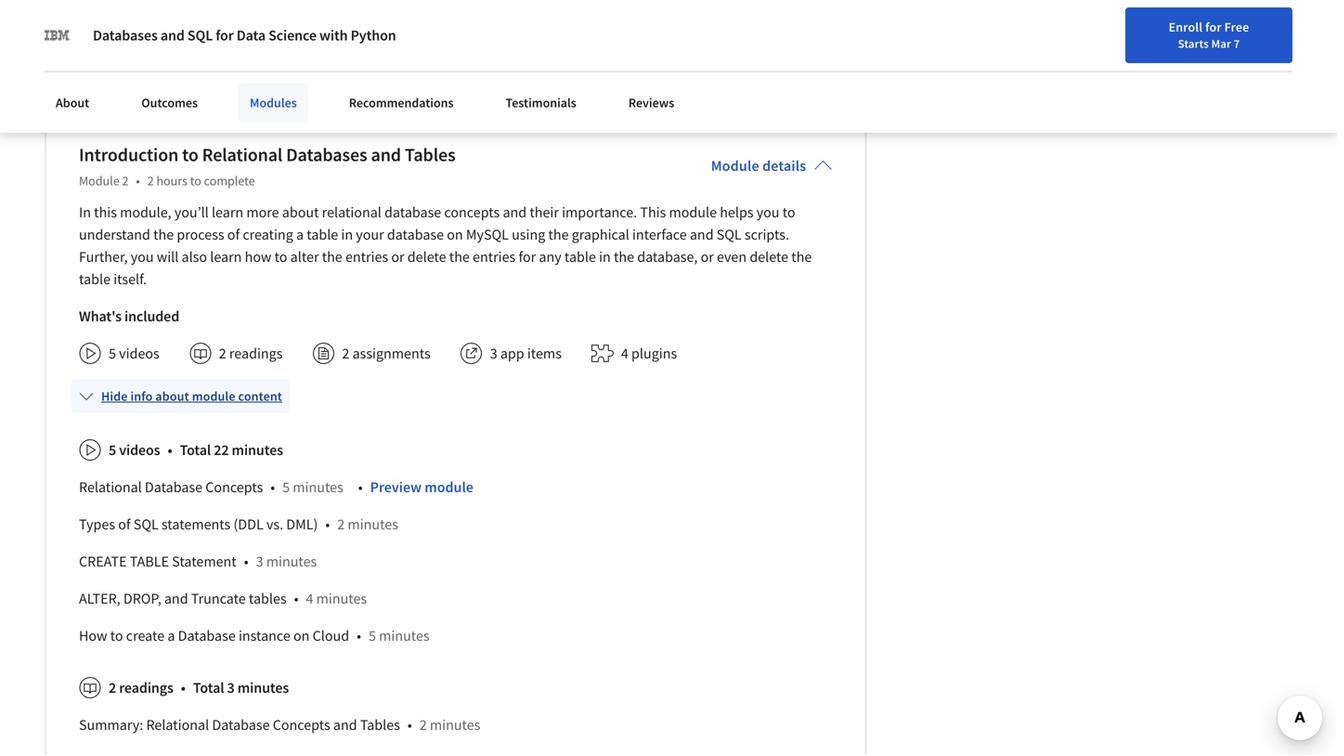Task type: locate. For each thing, give the bounding box(es) containing it.
2 horizontal spatial module
[[669, 203, 717, 221]]

2 delete from the left
[[750, 247, 789, 266]]

1 vertical spatial 5 videos
[[109, 441, 160, 459]]

a
[[296, 225, 304, 244], [168, 626, 175, 645]]

0 vertical spatial 5 videos
[[109, 344, 160, 363]]

concepts
[[206, 478, 263, 496], [273, 716, 331, 734]]

1 horizontal spatial entries
[[473, 247, 516, 266]]

sql up even
[[717, 225, 742, 244]]

your right find
[[1098, 21, 1123, 38]]

4
[[621, 344, 629, 363], [306, 589, 314, 608]]

1 vertical spatial your
[[356, 225, 384, 244]]

table right any
[[565, 247, 596, 266]]

0 horizontal spatial on
[[294, 626, 310, 645]]

graphical
[[572, 225, 630, 244]]

delete down concepts
[[408, 247, 447, 266]]

reviews
[[629, 94, 675, 111]]

None search field
[[265, 12, 571, 49]]

module up this
[[79, 172, 120, 189]]

on left "cloud"
[[294, 626, 310, 645]]

table
[[307, 225, 338, 244], [565, 247, 596, 266], [79, 270, 111, 288]]

1 vertical spatial database
[[178, 626, 236, 645]]

2 5 videos from the top
[[109, 441, 160, 459]]

0 horizontal spatial 2 readings
[[109, 679, 174, 697]]

2 horizontal spatial 3
[[490, 344, 498, 363]]

in left this
[[79, 203, 91, 221]]

0 horizontal spatial free
[[1225, 19, 1250, 35]]

free up 7
[[1225, 19, 1250, 35]]

0 horizontal spatial readings
[[119, 679, 174, 697]]

ibm image
[[45, 22, 71, 48]]

1 vertical spatial table
[[565, 247, 596, 266]]

4 left plugins
[[621, 344, 629, 363]]

total
[[180, 441, 211, 459], [193, 679, 224, 697]]

3
[[490, 344, 498, 363], [256, 552, 263, 571], [227, 679, 235, 697]]

and up sheet:
[[161, 26, 185, 45]]

0 horizontal spatial module
[[192, 388, 236, 404]]

on inside in this module, you'll learn more about relational database concepts and their importance. this module helps you to understand the process of creating a table in your database on mysql using the graphical interface and sql scripts. further, you will also learn how to alter the entries or delete the entries for any table in the database, or even delete the table itself.
[[447, 225, 463, 244]]

relational up complete
[[202, 143, 283, 166]]

relational up types
[[79, 478, 142, 496]]

on inside 'region'
[[294, 626, 310, 645]]

in down the graphical
[[599, 247, 611, 266]]

3 up tables
[[256, 552, 263, 571]]

0 horizontal spatial a
[[168, 626, 175, 645]]

about
[[56, 94, 89, 111]]

in down relational
[[341, 225, 353, 244]]

module right 'preview'
[[425, 478, 474, 496]]

4 right tables
[[306, 589, 314, 608]]

0 vertical spatial module
[[669, 203, 717, 221]]

videos
[[119, 344, 160, 363], [119, 441, 160, 459]]

to up the scripts.
[[783, 203, 796, 221]]

total down how to create a database instance on cloud • 5 minutes
[[193, 679, 224, 697]]

0 horizontal spatial you
[[131, 247, 154, 266]]

1 horizontal spatial delete
[[750, 247, 789, 266]]

0 vertical spatial a
[[296, 225, 304, 244]]

what's included
[[79, 307, 179, 325]]

sql inside in this module, you'll learn more about relational database concepts and their importance. this module helps you to understand the process of creating a table in your database on mysql using the graphical interface and sql scripts. further, you will also learn how to alter the entries or delete the entries for any table in the database, or even delete the table itself.
[[717, 225, 742, 244]]

to right how at the left of page
[[275, 247, 288, 266]]

in
[[341, 225, 353, 244], [599, 247, 611, 266]]

for right join
[[1283, 24, 1300, 40]]

1 vertical spatial total
[[193, 679, 224, 697]]

1 vertical spatial relational
[[79, 478, 142, 496]]

1 vertical spatial a
[[168, 626, 175, 645]]

summary:
[[79, 716, 143, 734]]

database
[[385, 203, 442, 221], [387, 225, 444, 244]]

for
[[1206, 19, 1223, 35], [1283, 24, 1300, 40], [216, 26, 234, 45], [519, 247, 536, 266]]

to right hours
[[190, 172, 201, 189]]

1 vertical spatial in
[[79, 203, 91, 221]]

0 horizontal spatial or
[[392, 247, 405, 266]]

0 vertical spatial 4
[[621, 344, 629, 363]]

coursera image
[[22, 15, 140, 45]]

table down further,
[[79, 270, 111, 288]]

0 vertical spatial concepts
[[206, 478, 263, 496]]

database down truncate
[[178, 626, 236, 645]]

and
[[161, 26, 185, 45], [371, 143, 401, 166], [503, 203, 527, 221], [690, 225, 714, 244], [164, 589, 188, 608], [333, 716, 357, 734]]

0 vertical spatial readings
[[229, 344, 283, 363]]

1 vertical spatial databases
[[286, 143, 368, 166]]

for inside enroll for free starts mar 7
[[1206, 19, 1223, 35]]

1 vertical spatial about
[[156, 388, 189, 404]]

1 vertical spatial readings
[[119, 679, 174, 697]]

0 horizontal spatial about
[[156, 388, 189, 404]]

outcomes
[[141, 94, 198, 111]]

videos down what's included
[[119, 344, 160, 363]]

module left content
[[192, 388, 236, 404]]

free inside enroll for free starts mar 7
[[1225, 19, 1250, 35]]

1 vertical spatial learn
[[210, 247, 242, 266]]

1 horizontal spatial your
[[1098, 21, 1123, 38]]

sql up table
[[134, 515, 159, 534]]

videos down info
[[119, 441, 160, 459]]

to inside hide info about module content 'region'
[[110, 626, 123, 645]]

the right even
[[792, 247, 812, 266]]

of right types
[[118, 515, 131, 534]]

1 horizontal spatial 2 readings
[[219, 344, 283, 363]]

introduction
[[79, 143, 179, 166]]

1 horizontal spatial or
[[701, 247, 714, 266]]

2 videos from the top
[[119, 441, 160, 459]]

to
[[182, 143, 199, 166], [190, 172, 201, 189], [783, 203, 796, 221], [275, 247, 288, 266], [110, 626, 123, 645]]

tables
[[405, 143, 456, 166], [360, 716, 400, 734]]

0 vertical spatial relational
[[202, 143, 283, 166]]

1 vertical spatial you
[[131, 247, 154, 266]]

python
[[351, 26, 396, 45]]

relational
[[202, 143, 283, 166], [79, 478, 142, 496], [146, 716, 209, 734]]

limit
[[566, 58, 600, 76]]

1 horizontal spatial on
[[447, 225, 463, 244]]

entries
[[346, 247, 389, 266], [473, 247, 516, 266]]

concepts down • total 3 minutes
[[273, 716, 331, 734]]

you'll
[[175, 203, 209, 221]]

a inside hide info about module content 'region'
[[168, 626, 175, 645]]

database down • total 3 minutes
[[212, 716, 270, 734]]

tables for concepts
[[360, 716, 400, 734]]

find
[[1071, 21, 1095, 38]]

to right how
[[110, 626, 123, 645]]

tables inside hide info about module content 'region'
[[360, 716, 400, 734]]

sql inside hide info about module content 'region'
[[134, 515, 159, 534]]

1 horizontal spatial readings
[[229, 344, 283, 363]]

and down recommendations
[[371, 143, 401, 166]]

0 horizontal spatial databases
[[93, 26, 158, 45]]

statement
[[129, 21, 192, 39]]

3 left app
[[490, 344, 498, 363]]

their
[[530, 203, 559, 221]]

info
[[130, 388, 153, 404]]

cheat
[[107, 58, 143, 76]]

0 horizontal spatial module
[[79, 172, 120, 189]]

1 horizontal spatial of
[[227, 225, 240, 244]]

statements
[[162, 515, 231, 534]]

databases up relational
[[286, 143, 368, 166]]

on down concepts
[[447, 225, 463, 244]]

about right info
[[156, 388, 189, 404]]

and inside introduction to relational databases and tables module 2 • 2 hours to complete
[[371, 143, 401, 166]]

2 readings inside hide info about module content 'region'
[[109, 679, 174, 697]]

• total 22 minutes
[[168, 441, 283, 459]]

about inside dropdown button
[[156, 388, 189, 404]]

enroll for free starts mar 7
[[1169, 19, 1250, 51]]

minutes
[[284, 21, 335, 39], [637, 58, 688, 76], [232, 441, 283, 459], [293, 478, 344, 496], [348, 515, 399, 534], [266, 552, 317, 571], [316, 589, 367, 608], [379, 626, 430, 645], [238, 679, 289, 697], [430, 716, 481, 734]]

1 horizontal spatial free
[[1302, 24, 1327, 40]]

table up alter
[[307, 225, 338, 244]]

select
[[79, 21, 126, 39]]

alter, drop, and truncate tables • 4 minutes
[[79, 589, 367, 608]]

readings inside hide info about module content 'region'
[[119, 679, 174, 697]]

relational database concepts • 5 minutes
[[79, 478, 344, 496]]

and up database,
[[690, 225, 714, 244]]

total left 22
[[180, 441, 211, 459]]

1 horizontal spatial databases
[[286, 143, 368, 166]]

sql cheat sheet: basics - select, insert, update, delete, count, distinct, limit • 15 minutes
[[79, 58, 688, 76]]

0 vertical spatial you
[[757, 203, 780, 221]]

free right join
[[1302, 24, 1327, 40]]

you up the scripts.
[[757, 203, 780, 221]]

and right drop,
[[164, 589, 188, 608]]

learn down complete
[[212, 203, 244, 221]]

update,
[[341, 58, 395, 76]]

1 vertical spatial concepts
[[273, 716, 331, 734]]

1 horizontal spatial 3
[[256, 552, 263, 571]]

your
[[1098, 21, 1123, 38], [356, 225, 384, 244]]

0 horizontal spatial delete
[[408, 247, 447, 266]]

0 vertical spatial total
[[180, 441, 211, 459]]

1 vertical spatial 3
[[256, 552, 263, 571]]

about right more
[[282, 203, 319, 221]]

0 horizontal spatial entries
[[346, 247, 389, 266]]

1 horizontal spatial about
[[282, 203, 319, 221]]

1 horizontal spatial in
[[599, 247, 611, 266]]

any
[[539, 247, 562, 266]]

videos inside hide info about module content 'region'
[[119, 441, 160, 459]]

7
[[1234, 36, 1241, 51]]

3 down how to create a database instance on cloud • 5 minutes
[[227, 679, 235, 697]]

•
[[262, 21, 266, 39], [607, 58, 612, 76], [136, 172, 140, 189], [168, 441, 172, 459], [271, 478, 275, 496], [358, 478, 363, 496], [326, 515, 330, 534], [244, 552, 249, 571], [294, 589, 299, 608], [357, 626, 361, 645], [181, 679, 186, 697], [408, 716, 412, 734]]

1 vertical spatial of
[[118, 515, 131, 534]]

understand
[[79, 225, 150, 244]]

1 horizontal spatial in
[[1229, 21, 1239, 38]]

tables inside introduction to relational databases and tables module 2 • 2 hours to complete
[[405, 143, 456, 166]]

for down using
[[519, 247, 536, 266]]

0 horizontal spatial table
[[79, 270, 111, 288]]

1 vertical spatial tables
[[360, 716, 400, 734]]

2 horizontal spatial table
[[565, 247, 596, 266]]

0 horizontal spatial tables
[[360, 716, 400, 734]]

learn right also
[[210, 247, 242, 266]]

database
[[145, 478, 203, 496], [178, 626, 236, 645], [212, 716, 270, 734]]

1 vertical spatial 2 readings
[[109, 679, 174, 697]]

also
[[182, 247, 207, 266]]

2 vertical spatial 3
[[227, 679, 235, 697]]

join
[[1256, 24, 1280, 40]]

2
[[122, 172, 129, 189], [147, 172, 154, 189], [219, 344, 226, 363], [342, 344, 350, 363], [338, 515, 345, 534], [109, 679, 116, 697], [420, 716, 427, 734]]

5 right data
[[274, 21, 281, 39]]

5 up 'vs.'
[[283, 478, 290, 496]]

module
[[711, 156, 760, 175], [79, 172, 120, 189]]

the down mysql
[[450, 247, 470, 266]]

1 vertical spatial module
[[192, 388, 236, 404]]

module up helps
[[711, 156, 760, 175]]

1 vertical spatial 4
[[306, 589, 314, 608]]

a up alter
[[296, 225, 304, 244]]

0 horizontal spatial 4
[[306, 589, 314, 608]]

recommendations
[[349, 94, 454, 111]]

your down relational
[[356, 225, 384, 244]]

readings up content
[[229, 344, 283, 363]]

the up any
[[549, 225, 569, 244]]

1 horizontal spatial table
[[307, 225, 338, 244]]

database up statements on the bottom of page
[[145, 478, 203, 496]]

entries down relational
[[346, 247, 389, 266]]

create table statement • 3 minutes
[[79, 552, 317, 571]]

0 horizontal spatial concepts
[[206, 478, 263, 496]]

0 vertical spatial 3
[[490, 344, 498, 363]]

included
[[124, 307, 179, 325]]

a inside in this module, you'll learn more about relational database concepts and their importance. this module helps you to understand the process of creating a table in your database on mysql using the graphical interface and sql scripts. further, you will also learn how to alter the entries or delete the entries for any table in the database, or even delete the table itself.
[[296, 225, 304, 244]]

1 videos from the top
[[119, 344, 160, 363]]

free for enroll for free starts mar 7
[[1225, 19, 1250, 35]]

you up itself.
[[131, 247, 154, 266]]

5 videos down what's included
[[109, 344, 160, 363]]

0 horizontal spatial of
[[118, 515, 131, 534]]

info about module content element
[[72, 372, 833, 755]]

entries down mysql
[[473, 247, 516, 266]]

database left mysql
[[387, 225, 444, 244]]

database left concepts
[[385, 203, 442, 221]]

for up mar
[[1206, 19, 1223, 35]]

1 vertical spatial on
[[294, 626, 310, 645]]

-
[[231, 58, 235, 76]]

databases up cheat
[[93, 26, 158, 45]]

1 horizontal spatial module
[[711, 156, 760, 175]]

2 readings up summary:
[[109, 679, 174, 697]]

1 horizontal spatial tables
[[405, 143, 456, 166]]

0 vertical spatial tables
[[405, 143, 456, 166]]

concepts
[[445, 203, 500, 221]]

log
[[1207, 21, 1226, 38]]

the down the graphical
[[614, 247, 635, 266]]

mar
[[1212, 36, 1232, 51]]

module inside introduction to relational databases and tables module 2 • 2 hours to complete
[[79, 172, 120, 189]]

distinct,
[[502, 58, 563, 76]]

of right process
[[227, 225, 240, 244]]

0 horizontal spatial in
[[79, 203, 91, 221]]

readings up summary:
[[119, 679, 174, 697]]

in right log
[[1229, 21, 1239, 38]]

a right create
[[168, 626, 175, 645]]

0 vertical spatial in
[[341, 225, 353, 244]]

of inside in this module, you'll learn more about relational database concepts and their importance. this module helps you to understand the process of creating a table in your database on mysql using the graphical interface and sql scripts. further, you will also learn how to alter the entries or delete the entries for any table in the database, or even delete the table itself.
[[227, 225, 240, 244]]

0 vertical spatial about
[[282, 203, 319, 221]]

module right the this
[[669, 203, 717, 221]]

total for total 22 minutes
[[180, 441, 211, 459]]

0 vertical spatial videos
[[119, 344, 160, 363]]

0 vertical spatial learn
[[212, 203, 244, 221]]

1 horizontal spatial module
[[425, 478, 474, 496]]

0 vertical spatial 2 readings
[[219, 344, 283, 363]]

concepts up 'types of sql statements (ddl vs. dml) • 2 minutes'
[[206, 478, 263, 496]]

2 or from the left
[[701, 247, 714, 266]]

1 horizontal spatial a
[[296, 225, 304, 244]]

databases inside introduction to relational databases and tables module 2 • 2 hours to complete
[[286, 143, 368, 166]]

career
[[1152, 21, 1188, 38]]

the up will
[[153, 225, 174, 244]]

this
[[641, 203, 666, 221]]

1 vertical spatial videos
[[119, 441, 160, 459]]

1 vertical spatial database
[[387, 225, 444, 244]]

relational right summary:
[[146, 716, 209, 734]]

0 vertical spatial of
[[227, 225, 240, 244]]

2 readings up content
[[219, 344, 283, 363]]

5 videos down info
[[109, 441, 160, 459]]

0 horizontal spatial your
[[356, 225, 384, 244]]

testimonials link
[[495, 84, 588, 122]]

2 vertical spatial module
[[425, 478, 474, 496]]

2 readings
[[219, 344, 283, 363], [109, 679, 174, 697]]

for inside the join for free link
[[1283, 24, 1300, 40]]

delete down the scripts.
[[750, 247, 789, 266]]

2 entries from the left
[[473, 247, 516, 266]]

0 vertical spatial on
[[447, 225, 463, 244]]



Task type: describe. For each thing, give the bounding box(es) containing it.
1 horizontal spatial you
[[757, 203, 780, 221]]

module,
[[120, 203, 172, 221]]

relational inside introduction to relational databases and tables module 2 • 2 hours to complete
[[202, 143, 283, 166]]

statement
[[172, 552, 237, 571]]

1 delete from the left
[[408, 247, 447, 266]]

0 horizontal spatial in
[[341, 225, 353, 244]]

4 inside hide info about module content 'region'
[[306, 589, 314, 608]]

select statement examples • 5 minutes
[[79, 21, 335, 39]]

log in
[[1207, 21, 1239, 38]]

preview
[[370, 478, 422, 496]]

how to create a database instance on cloud • 5 minutes
[[79, 626, 430, 645]]

alter
[[291, 247, 319, 266]]

1 horizontal spatial 4
[[621, 344, 629, 363]]

cloud
[[313, 626, 349, 645]]

0 vertical spatial table
[[307, 225, 338, 244]]

4 plugins
[[621, 344, 678, 363]]

about inside in this module, you'll learn more about relational database concepts and their importance. this module helps you to understand the process of creating a table in your database on mysql using the graphical interface and sql scripts. further, you will also learn how to alter the entries or delete the entries for any table in the database, or even delete the table itself.
[[282, 203, 319, 221]]

for left data
[[216, 26, 234, 45]]

scripts.
[[745, 225, 790, 244]]

0 vertical spatial your
[[1098, 21, 1123, 38]]

sql up basics
[[188, 26, 213, 45]]

2 vertical spatial database
[[212, 716, 270, 734]]

examples
[[195, 21, 254, 39]]

0 vertical spatial database
[[145, 478, 203, 496]]

2 vertical spatial relational
[[146, 716, 209, 734]]

enroll
[[1169, 19, 1203, 35]]

more
[[247, 203, 279, 221]]

complete
[[204, 172, 255, 189]]

further,
[[79, 247, 128, 266]]

sql left cheat
[[79, 58, 104, 76]]

vs.
[[267, 515, 283, 534]]

module inside in this module, you'll learn more about relational database concepts and their importance. this module helps you to understand the process of creating a table in your database on mysql using the graphical interface and sql scripts. further, you will also learn how to alter the entries or delete the entries for any table in the database, or even delete the table itself.
[[669, 203, 717, 221]]

delete,
[[398, 58, 449, 76]]

find your new career
[[1071, 21, 1188, 38]]

join for free link
[[1251, 14, 1332, 50]]

starts
[[1179, 36, 1210, 51]]

how
[[245, 247, 272, 266]]

and up using
[[503, 203, 527, 221]]

data
[[237, 26, 266, 45]]

will
[[157, 247, 179, 266]]

this
[[94, 203, 117, 221]]

and down "cloud"
[[333, 716, 357, 734]]

importance.
[[562, 203, 638, 221]]

summary: relational database concepts and tables • 2 minutes
[[79, 716, 481, 734]]

to up hours
[[182, 143, 199, 166]]

total for total 3 minutes
[[193, 679, 224, 697]]

using
[[512, 225, 546, 244]]

module inside 'region'
[[425, 478, 474, 496]]

22
[[214, 441, 229, 459]]

the right alter
[[322, 247, 343, 266]]

plugins
[[632, 344, 678, 363]]

in this module, you'll learn more about relational database concepts and their importance. this module helps you to understand the process of creating a table in your database on mysql using the graphical interface and sql scripts. further, you will also learn how to alter the entries or delete the entries for any table in the database, or even delete the table itself.
[[79, 203, 812, 288]]

testimonials
[[506, 94, 577, 111]]

interface
[[633, 225, 687, 244]]

hide info about module content button
[[72, 379, 290, 413]]

1 horizontal spatial concepts
[[273, 716, 331, 734]]

mysql
[[466, 225, 509, 244]]

15
[[619, 58, 634, 76]]

types
[[79, 515, 115, 534]]

dml)
[[286, 515, 318, 534]]

1 or from the left
[[392, 247, 405, 266]]

about link
[[45, 84, 101, 122]]

for inside in this module, you'll learn more about relational database concepts and their importance. this module helps you to understand the process of creating a table in your database on mysql using the graphical interface and sql scripts. further, you will also learn how to alter the entries or delete the entries for any table in the database, or even delete the table itself.
[[519, 247, 536, 266]]

0 vertical spatial databases
[[93, 26, 158, 45]]

sheet:
[[146, 58, 186, 76]]

5 down what's
[[109, 344, 116, 363]]

log in link
[[1197, 19, 1249, 41]]

count,
[[452, 58, 499, 76]]

modules
[[250, 94, 297, 111]]

5 right "cloud"
[[369, 626, 376, 645]]

new
[[1125, 21, 1150, 38]]

2 vertical spatial table
[[79, 270, 111, 288]]

database,
[[638, 247, 698, 266]]

databases and sql for data science with python
[[93, 26, 396, 45]]

itself.
[[114, 270, 147, 288]]

details
[[763, 156, 807, 175]]

content
[[238, 388, 282, 404]]

of inside hide info about module content 'region'
[[118, 515, 131, 534]]

hide info about module content region
[[79, 424, 833, 755]]

outcomes link
[[130, 84, 209, 122]]

tables for databases
[[405, 143, 456, 166]]

drop,
[[123, 589, 161, 608]]

science
[[269, 26, 317, 45]]

tables
[[249, 589, 287, 608]]

what's
[[79, 307, 122, 325]]

5 videos inside hide info about module content 'region'
[[109, 441, 160, 459]]

1 5 videos from the top
[[109, 344, 160, 363]]

free for join for free
[[1302, 24, 1327, 40]]

truncate
[[191, 589, 246, 608]]

5 down the hide
[[109, 441, 116, 459]]

1 vertical spatial in
[[599, 247, 611, 266]]

your inside in this module, you'll learn more about relational database concepts and their importance. this module helps you to understand the process of creating a table in your database on mysql using the graphical interface and sql scripts. further, you will also learn how to alter the entries or delete the entries for any table in the database, or even delete the table itself.
[[356, 225, 384, 244]]

how
[[79, 626, 107, 645]]

recommendations link
[[338, 84, 465, 122]]

even
[[717, 247, 747, 266]]

0 vertical spatial in
[[1229, 21, 1239, 38]]

hide info about module content
[[101, 388, 282, 404]]

types of sql statements (ddl vs. dml) • 2 minutes
[[79, 515, 399, 534]]

0 vertical spatial database
[[385, 203, 442, 221]]

create
[[126, 626, 165, 645]]

helps
[[720, 203, 754, 221]]

in inside in this module, you'll learn more about relational database concepts and their importance. this module helps you to understand the process of creating a table in your database on mysql using the graphical interface and sql scripts. further, you will also learn how to alter the entries or delete the entries for any table in the database, or even delete the table itself.
[[79, 203, 91, 221]]

1 entries from the left
[[346, 247, 389, 266]]

modules link
[[239, 84, 308, 122]]

table
[[130, 552, 169, 571]]

find your new career link
[[1062, 19, 1197, 42]]

preview module link
[[370, 478, 474, 496]]

with
[[320, 26, 348, 45]]

module inside dropdown button
[[192, 388, 236, 404]]

reviews link
[[618, 84, 686, 122]]

• inside introduction to relational databases and tables module 2 • 2 hours to complete
[[136, 172, 140, 189]]

assignments
[[353, 344, 431, 363]]

create
[[79, 552, 127, 571]]

0 horizontal spatial 3
[[227, 679, 235, 697]]

instance
[[239, 626, 291, 645]]

app
[[501, 344, 525, 363]]

process
[[177, 225, 224, 244]]

3 app items
[[490, 344, 562, 363]]

select,
[[238, 58, 287, 76]]

basics
[[189, 58, 228, 76]]

relational
[[322, 203, 382, 221]]

hide
[[101, 388, 128, 404]]



Task type: vqa. For each thing, say whether or not it's contained in the screenshot.


